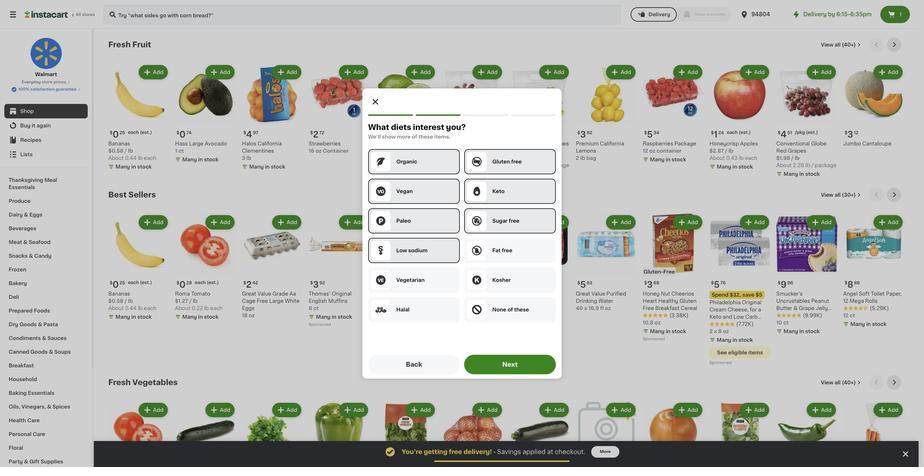 Task type: describe. For each thing, give the bounding box(es) containing it.
ct right 10
[[784, 321, 789, 326]]

free inside the 'honey nut cheerios heart healthy gluten free breakfast cereal'
[[643, 306, 655, 311]]

save for 5
[[743, 293, 755, 298]]

eggs inside dairy & eggs link
[[29, 212, 42, 217]]

size
[[487, 292, 497, 297]]

hass large avocado 1 ct
[[175, 141, 227, 154]]

$ 3 12
[[845, 130, 859, 139]]

bananas $0.58 / lb about 0.44 lb each for each (est.)
[[108, 292, 156, 311]]

& inside meat & seafood link
[[23, 240, 28, 245]]

oz inside beef chuck, ground, 80%/20% 16 oz
[[516, 306, 522, 311]]

ritz
[[376, 300, 386, 305]]

(7.53k)
[[469, 306, 488, 311]]

these inside 'what diets interest you? we'll show more of these items.'
[[419, 134, 434, 139]]

package inside sun harvest seedless red grapes $2.18 / lb about 2.4 lb / package
[[478, 163, 500, 168]]

instacart logo image
[[25, 10, 68, 19]]

treatment tracker modal dialog
[[94, 441, 919, 467]]

seafood
[[29, 240, 51, 245]]

guarantee
[[56, 87, 77, 91]]

$ 3 92 for premium california lemons
[[578, 130, 593, 139]]

$2.87
[[710, 149, 725, 154]]

oz inside great value grade aa cage free large white eggs 18 oz
[[249, 313, 255, 318]]

0.22
[[192, 306, 203, 311]]

about inside roma tomato $1.27 / lb about 0.22 lb each
[[175, 306, 191, 311]]

/pkg inside $ 5 23 /pkg (est.)
[[462, 130, 472, 135]]

meat & seafood
[[9, 240, 51, 245]]

keto inside philadelphia original cream cheese, for a keto and low carb lifestyle
[[710, 315, 722, 320]]

40
[[576, 306, 584, 311]]

spend $20, save $5
[[378, 293, 429, 298]]

low sodium
[[397, 248, 428, 253]]

see eligible items
[[718, 350, 764, 356]]

none
[[493, 307, 507, 312]]

92 for premium california lemons
[[587, 131, 593, 135]]

& inside dairy & eggs link
[[24, 212, 28, 217]]

free for sugar free
[[509, 219, 520, 224]]

prepared foods link
[[4, 304, 88, 318]]

roma
[[175, 292, 190, 297]]

angel
[[844, 292, 858, 297]]

5 for $ 5 76
[[714, 281, 720, 289]]

each inside lime 42 1 each
[[379, 149, 392, 154]]

free inside great value grade aa cage free large white eggs 18 oz
[[257, 299, 268, 304]]

low inside philadelphia original cream cheese, for a keto and low carb lifestyle
[[734, 315, 745, 320]]

condiments
[[9, 336, 41, 341]]

10.8 oz
[[643, 321, 661, 326]]

ct inside hass large avocado 1 ct
[[179, 149, 184, 154]]

original for cheese,
[[742, 300, 762, 305]]

delivery by 6:15-6:35pm
[[804, 12, 872, 17]]

(est.) inside $1.24 each (estimated) element
[[739, 130, 751, 135]]

0.43
[[727, 156, 738, 161]]

gluten inside the 'honey nut cheerios heart healthy gluten free breakfast cereal'
[[680, 299, 697, 304]]

sugar free
[[493, 219, 520, 224]]

gluten free
[[493, 159, 522, 164]]

sun harvest seedless red grapes $2.18 / lb about 2.4 lb / package
[[443, 141, 500, 168]]

lime
[[376, 141, 388, 146]]

free for gluten free
[[512, 159, 522, 164]]

$0.28 each (estimated) element
[[175, 278, 236, 291]]

honey nut cheerios heart healthy gluten free breakfast cereal
[[643, 292, 698, 311]]

18 inside great value grade aa cage free large white eggs 18 oz
[[242, 313, 248, 318]]

each inside roma tomato $1.27 / lb about 0.22 lb each
[[210, 306, 223, 311]]

1 item carousel region from the top
[[108, 38, 905, 182]]

oz inside strawberries 16 oz container
[[316, 149, 322, 154]]

prepared foods
[[9, 309, 50, 314]]

seedless inside sun harvest seedless red grapes $2.18 / lb about 2.4 lb / package
[[475, 141, 498, 146]]

value for 5
[[592, 292, 606, 297]]

healthy
[[659, 299, 679, 304]]

$ 2 72
[[310, 130, 325, 139]]

fresh for fresh vegetables
[[108, 379, 131, 387]]

essentials inside thanksgiving meal essentials
[[9, 185, 35, 190]]

76
[[721, 281, 726, 285]]

$ inside $ 1 24
[[712, 131, 714, 135]]

$ 5 34
[[645, 130, 660, 139]]

canned goods & soups
[[9, 350, 71, 355]]

$1.98 for grapes
[[777, 156, 791, 161]]

ct down 'mega'
[[850, 313, 856, 318]]

42 inside lime 42 1 each
[[390, 141, 396, 146]]

1 inside product group
[[714, 130, 718, 139]]

original for muffins
[[332, 292, 352, 297]]

paper,
[[887, 292, 903, 297]]

supplies
[[41, 460, 63, 465]]

12 inside $ 3 12
[[855, 131, 859, 135]]

save for 3
[[409, 293, 421, 298]]

$ inside $ 5 23 /pkg (est.)
[[444, 131, 447, 135]]

$ inside $ 9 96
[[778, 281, 781, 285]]

next
[[503, 362, 518, 368]]

& inside dry goods & pasta link
[[38, 322, 42, 327]]

2 vertical spatial 8
[[719, 329, 722, 334]]

goods for dry
[[19, 322, 37, 327]]

sandwich
[[777, 313, 802, 318]]

$2.18
[[443, 156, 456, 161]]

about inside conventional globe red grapes $1.98 / lb about 2.28 lb / package
[[777, 163, 792, 168]]

cheerios
[[672, 292, 695, 297]]

product group containing 1
[[710, 64, 771, 172]]

red inside conventional globe red grapes $1.98 / lb about 2.28 lb / package
[[777, 149, 787, 154]]

ground,
[[542, 292, 562, 297]]

$ inside $ 0 28 each (est.)
[[177, 281, 180, 285]]

bag
[[587, 156, 597, 161]]

$ 3 68
[[645, 281, 660, 289]]

$5 for 5
[[756, 293, 763, 298]]

$ inside $ 2 42
[[244, 281, 246, 285]]

more
[[600, 450, 611, 454]]

back button
[[368, 355, 460, 375]]

thomas'
[[309, 292, 331, 297]]

delivery button
[[631, 7, 677, 22]]

all for 3
[[835, 42, 841, 47]]

best
[[108, 191, 127, 199]]

tomato
[[191, 292, 210, 297]]

100%
[[18, 87, 29, 91]]

package for green seedless grapes bag $1.98 / lb about 2.43 lb / package
[[548, 163, 570, 168]]

$ inside $ 3 88
[[377, 281, 380, 285]]

oz down lifestyle
[[724, 329, 730, 334]]

beef
[[510, 292, 522, 297]]

5 for $ 5 23 /pkg (est.)
[[447, 130, 453, 139]]

x for 5
[[715, 329, 718, 334]]

california for halos california clementines 3 lb
[[258, 141, 282, 146]]

16.9
[[589, 306, 600, 311]]

oz right "1.48"
[[397, 322, 403, 327]]

$ 5 23 /pkg (est.)
[[444, 130, 485, 139]]

grapes inside green seedless grapes bag $1.98 / lb about 2.43 lb / package
[[551, 141, 569, 146]]

product group containing 8
[[844, 214, 905, 330]]

white
[[285, 299, 300, 304]]

5 for $ 5 34
[[648, 130, 653, 139]]

about inside the honeycrisp apples $2.87 / lb about 0.43 lb each
[[710, 156, 726, 161]]

walmart logo image
[[30, 38, 62, 69]]

angel soft toilet paper, 12 mega rolls
[[844, 292, 903, 304]]

$ 1 24
[[712, 130, 725, 139]]

view for 8
[[822, 193, 834, 198]]

green seedless grapes bag $1.98 / lb about 2.43 lb / package
[[510, 141, 570, 168]]

oz right 10.8
[[655, 321, 661, 326]]

oz inside raspberries package 12 oz container
[[650, 149, 656, 154]]

honeycrisp apples $2.87 / lb about 0.43 lb each
[[710, 141, 759, 161]]

add your shopping preferences element
[[363, 89, 562, 379]]

/ inside the honeycrisp apples $2.87 / lb about 0.43 lb each
[[726, 149, 728, 154]]

shop
[[20, 109, 34, 114]]

pasta
[[43, 322, 58, 327]]

/ inside roma tomato $1.27 / lb about 0.22 lb each
[[190, 299, 192, 304]]

baking essentials
[[9, 391, 54, 396]]

paper
[[443, 299, 457, 304]]

ct inside the thomas' original english muffins 6 ct
[[314, 306, 319, 311]]

fresh fruit
[[108, 41, 151, 48]]

nut
[[661, 292, 671, 297]]

canned goods & soups link
[[4, 345, 88, 359]]

63
[[587, 281, 593, 285]]

fresh for fresh fruit
[[108, 41, 131, 48]]

container
[[323, 149, 349, 154]]

sponsored badge image down see
[[710, 361, 732, 365]]

& inside snacks & candy link
[[29, 254, 33, 259]]

5 for $ 5 63
[[581, 281, 586, 289]]

$ 0 28 each (est.)
[[177, 281, 219, 289]]

philadelphia
[[710, 300, 741, 305]]

(30+)
[[843, 193, 857, 198]]

original inside ritz fresh stacks original crackers
[[376, 307, 396, 313]]

(est.) inside $ 5 23 /pkg (est.)
[[473, 130, 485, 135]]

$5 for 3
[[422, 293, 429, 298]]

2 down lifestyle
[[710, 329, 713, 334]]

heart
[[643, 299, 658, 304]]

meat & seafood link
[[4, 236, 88, 249]]

dry
[[9, 322, 18, 327]]

97
[[253, 131, 259, 135]]

42 inside $ 2 42
[[253, 281, 258, 285]]

bounty
[[443, 292, 461, 297]]

grade
[[273, 292, 288, 297]]

16 inside beef chuck, ground, 80%/20% 16 oz
[[510, 306, 515, 311]]

$ inside $ 4 97
[[244, 131, 246, 135]]

1 inside lime 42 1 each
[[376, 149, 378, 154]]

thanksgiving meal essentials link
[[4, 173, 88, 194]]

keto inside add your shopping preferences element
[[493, 189, 505, 194]]

2 up cage
[[246, 281, 252, 289]]

more button
[[592, 447, 620, 458]]

great value purified drinking water 40 x 16.9 fl oz
[[576, 292, 627, 311]]

lists link
[[4, 147, 88, 162]]

1 horizontal spatial of
[[508, 307, 513, 312]]

$ inside the $ 3 68
[[645, 281, 648, 285]]

service type group
[[631, 7, 732, 22]]

value for 2
[[258, 292, 271, 297]]

floral
[[9, 446, 23, 451]]

honey
[[643, 292, 660, 297]]

x for 3
[[381, 322, 384, 327]]

$ inside $ 8 86
[[845, 281, 848, 285]]

beverages
[[9, 226, 36, 231]]

about inside green seedless grapes bag $1.98 / lb about 2.43 lb / package
[[510, 163, 525, 168]]

each (est.)
[[727, 130, 751, 135]]

$ inside the $ 0 74
[[177, 131, 180, 135]]

bananas for 0
[[108, 141, 130, 146]]

10
[[777, 321, 783, 326]]

spend for 5
[[712, 293, 729, 298]]

18 inside 22 18
[[459, 281, 464, 285]]

& inside smucker's uncrustables peanut butter & grape jelly sandwich
[[794, 306, 798, 311]]

each inside $ 0 28 each (est.)
[[195, 281, 206, 285]]

show
[[382, 134, 396, 139]]

& inside oils, vinegars, & spices link
[[47, 405, 51, 410]]

$ inside $ 2 72
[[310, 131, 313, 135]]

view all (40+) button for fresh vegetables
[[819, 376, 865, 390]]

& inside canned goods & soups "link"
[[49, 350, 53, 355]]

frozen link
[[4, 263, 88, 277]]



Task type: locate. For each thing, give the bounding box(es) containing it.
16 down 80%/20%
[[510, 306, 515, 311]]

ct right the 6
[[314, 306, 319, 311]]

hass
[[175, 141, 188, 146]]

gluten inside add your shopping preferences element
[[493, 159, 510, 164]]

1 vertical spatial view all (40+) button
[[819, 376, 865, 390]]

0 vertical spatial view all (40+)
[[822, 42, 857, 47]]

1 vertical spatial free
[[257, 299, 268, 304]]

vegan
[[397, 189, 413, 194]]

$ 3 92 for thomas' original english muffins
[[310, 281, 325, 289]]

2 $ 0 25 each (est.) from the top
[[110, 281, 152, 289]]

california up clementines
[[258, 141, 282, 146]]

2.28
[[794, 163, 805, 168]]

1 $ 0 25 each (est.) from the top
[[110, 130, 152, 139]]

delivery for delivery by 6:15-6:35pm
[[804, 12, 827, 17]]

fat free
[[493, 248, 513, 253]]

0 vertical spatial gluten
[[493, 159, 510, 164]]

0 vertical spatial breakfast
[[656, 306, 680, 311]]

gluten up cereal
[[680, 299, 697, 304]]

free up nut
[[664, 270, 675, 275]]

2 horizontal spatial free
[[664, 270, 675, 275]]

1 vertical spatial view
[[822, 193, 834, 198]]

organic
[[397, 159, 418, 164]]

2 great from the left
[[242, 292, 256, 297]]

eggs inside great value grade aa cage free large white eggs 18 oz
[[242, 306, 255, 311]]

2 vertical spatial free
[[643, 306, 655, 311]]

3 for honey nut cheerios heart healthy gluten free breakfast cereal
[[648, 281, 653, 289]]

red down sun
[[443, 149, 453, 154]]

1 value from the left
[[592, 292, 606, 297]]

seedless down '$4.81 per package (estimated)' element
[[526, 141, 550, 146]]

$1.98 inside green seedless grapes bag $1.98 / lb about 2.43 lb / package
[[510, 156, 523, 161]]

california right premium
[[600, 141, 625, 146]]

all for 8
[[835, 193, 841, 198]]

fresh inside ritz fresh stacks original crackers
[[387, 300, 401, 305]]

package down the globe
[[816, 163, 837, 168]]

0 vertical spatial 92
[[587, 131, 593, 135]]

a
[[759, 307, 762, 313]]

1 california from the left
[[600, 141, 625, 146]]

0 horizontal spatial 42
[[253, 281, 258, 285]]

2 california from the left
[[258, 141, 282, 146]]

large down grade
[[269, 299, 284, 304]]

42
[[390, 141, 396, 146], [253, 281, 258, 285]]

care for health care
[[27, 418, 40, 423]]

you?
[[446, 124, 466, 131]]

lb inside the premium california lemons 2 lb bag
[[581, 156, 586, 161]]

1 horizontal spatial low
[[734, 315, 745, 320]]

2 save from the left
[[743, 293, 755, 298]]

1 25 from the top
[[120, 131, 125, 135]]

canned
[[9, 350, 29, 355]]

0 vertical spatial 25
[[120, 131, 125, 135]]

• savings applied at checkout.
[[494, 449, 586, 455]]

1 bananas from the top
[[108, 141, 130, 146]]

free inside treatment tracker modal dialog
[[449, 449, 462, 455]]

value inside great value purified drinking water 40 x 16.9 fl oz
[[592, 292, 606, 297]]

$0.25 each (estimated) element for each (est.)
[[108, 278, 169, 291]]

dairy & eggs
[[9, 212, 42, 217]]

free down heart
[[643, 306, 655, 311]]

0 vertical spatial (40+)
[[843, 42, 857, 47]]

0 horizontal spatial package
[[478, 163, 500, 168]]

1 save from the left
[[409, 293, 421, 298]]

bananas $0.58 / lb about 0.44 lb each for 0
[[108, 141, 156, 161]]

25 for 0
[[120, 131, 125, 135]]

large down 74
[[189, 141, 204, 146]]

keto down cream
[[710, 315, 722, 320]]

view all (40+) button for fresh fruit
[[819, 38, 865, 52]]

$1.98 for bag
[[510, 156, 523, 161]]

fresh
[[108, 41, 131, 48], [387, 300, 401, 305], [108, 379, 131, 387]]

oils, vinegars, & spices link
[[4, 400, 88, 414]]

sponsored badge image down 10.8 oz
[[643, 337, 665, 341]]

$ 0 74
[[177, 130, 192, 139]]

delivery
[[804, 12, 827, 17], [649, 12, 671, 17]]

sponsored badge image
[[309, 323, 331, 327], [643, 337, 665, 341], [376, 354, 398, 358], [710, 361, 732, 365]]

1 horizontal spatial 42
[[390, 141, 396, 146]]

1 horizontal spatial spend
[[712, 293, 729, 298]]

5 left 63
[[581, 281, 586, 289]]

0 horizontal spatial $ 3 92
[[310, 281, 325, 289]]

3 up "thomas'"
[[313, 281, 319, 289]]

goods down 'prepared foods'
[[19, 322, 37, 327]]

snacks & candy
[[9, 254, 51, 259]]

main content
[[94, 29, 919, 467]]

package inside green seedless grapes bag $1.98 / lb about 2.43 lb / package
[[548, 163, 570, 168]]

4 for $ 4 51
[[781, 130, 787, 139]]

about inside sun harvest seedless red grapes $2.18 / lb about 2.4 lb / package
[[443, 163, 458, 168]]

1 seedless from the left
[[526, 141, 550, 146]]

item carousel region containing fresh vegetables
[[108, 376, 905, 467]]

2 $5 from the left
[[756, 293, 763, 298]]

2 item carousel region from the top
[[108, 188, 905, 370]]

fruit
[[133, 41, 151, 48]]

great up cage
[[242, 292, 256, 297]]

0 horizontal spatial 92
[[320, 281, 325, 285]]

value up water
[[592, 292, 606, 297]]

/pkg
[[796, 130, 806, 135], [462, 130, 472, 135]]

jelly
[[816, 306, 829, 311]]

items
[[749, 350, 764, 356]]

0 horizontal spatial 16
[[309, 149, 315, 154]]

beef chuck, ground, 80%/20% 16 oz
[[510, 292, 562, 311]]

1 view all (40+) button from the top
[[819, 38, 865, 52]]

& inside party & gift supplies link
[[24, 460, 28, 465]]

free right cage
[[257, 299, 268, 304]]

view
[[822, 42, 834, 47], [822, 193, 834, 198], [822, 380, 834, 386]]

sponsored badge image for ritz fresh stacks original crackers
[[376, 354, 398, 358]]

package right 2.4
[[478, 163, 500, 168]]

3 inside halos california clementines 3 lb
[[242, 156, 245, 161]]

free right fat
[[502, 248, 513, 253]]

deli
[[9, 295, 19, 300]]

$ 0 25 each (est.) for 0
[[110, 130, 152, 139]]

strawberries 16 oz container
[[309, 141, 349, 154]]

1 $0.58 from the top
[[108, 149, 124, 154]]

8 inside product group
[[848, 281, 854, 289]]

1 vertical spatial eggs
[[242, 306, 255, 311]]

1 vertical spatial breakfast
[[9, 363, 34, 368]]

getting
[[424, 449, 448, 455]]

thanksgiving
[[9, 178, 43, 183]]

2 value from the left
[[258, 292, 271, 297]]

4 left 97
[[246, 130, 252, 139]]

1 horizontal spatial keto
[[710, 315, 722, 320]]

0 horizontal spatial eggs
[[29, 212, 42, 217]]

(40+) for vegetables
[[843, 380, 857, 386]]

0 horizontal spatial spend
[[378, 293, 395, 298]]

cage
[[242, 299, 256, 304]]

oz down cage
[[249, 313, 255, 318]]

these
[[419, 134, 434, 139], [515, 307, 529, 312]]

1 vertical spatial 25
[[120, 281, 125, 285]]

1 horizontal spatial /pkg
[[796, 130, 806, 135]]

care up floral link
[[33, 432, 45, 437]]

0 horizontal spatial low
[[397, 248, 407, 253]]

0 vertical spatial view all (40+) button
[[819, 38, 865, 52]]

essentials up oils, vinegars, & spices
[[28, 391, 54, 396]]

$4.81 per package (estimated) element
[[510, 128, 571, 140]]

lists
[[20, 152, 33, 157]]

4 left 51 at the top right
[[781, 130, 787, 139]]

3 package from the left
[[478, 163, 500, 168]]

condiments & sauces link
[[4, 332, 88, 345]]

item carousel region
[[108, 38, 905, 182], [108, 188, 905, 370], [108, 376, 905, 467]]

3 down "halos"
[[242, 156, 245, 161]]

delivery for delivery
[[649, 12, 671, 17]]

oz down raspberries
[[650, 149, 656, 154]]

96
[[788, 281, 794, 285]]

all
[[76, 13, 81, 17]]

$0.58 for each (est.)
[[108, 299, 124, 304]]

view all (40+) for fruit
[[822, 42, 857, 47]]

bananas for each (est.)
[[108, 292, 130, 297]]

$5 up a
[[756, 293, 763, 298]]

0 vertical spatial $0.58
[[108, 149, 124, 154]]

3 view from the top
[[822, 380, 834, 386]]

grapes inside sun harvest seedless red grapes $2.18 / lb about 2.4 lb / package
[[454, 149, 473, 154]]

sponsored badge image down 8 x 1.48 oz
[[376, 354, 398, 358]]

0 horizontal spatial save
[[409, 293, 421, 298]]

0 horizontal spatial 8
[[376, 322, 379, 327]]

$1.98 down bag
[[510, 156, 523, 161]]

stores
[[82, 13, 95, 17]]

breakfast inside the 'honey nut cheerios heart healthy gluten free breakfast cereal'
[[656, 306, 680, 311]]

1 4 from the left
[[781, 130, 787, 139]]

$ inside $ 5 63
[[578, 281, 581, 285]]

(40+) for fruit
[[843, 42, 857, 47]]

24
[[719, 131, 725, 135]]

0 vertical spatial these
[[419, 134, 434, 139]]

0 horizontal spatial california
[[258, 141, 282, 146]]

select-
[[462, 292, 481, 297]]

0 vertical spatial goods
[[19, 322, 37, 327]]

lb inside halos california clementines 3 lb
[[247, 156, 252, 161]]

12 inside raspberries package 12 oz container
[[643, 149, 649, 154]]

ct down hass
[[179, 149, 184, 154]]

$0.58 for 0
[[108, 149, 124, 154]]

low left sodium
[[397, 248, 407, 253]]

0 vertical spatial care
[[27, 418, 40, 423]]

breakfast link
[[4, 359, 88, 373]]

1 vertical spatial 16
[[510, 306, 515, 311]]

1 horizontal spatial $1.98
[[777, 156, 791, 161]]

1 horizontal spatial large
[[269, 299, 284, 304]]

2
[[313, 130, 319, 139], [576, 156, 580, 161], [246, 281, 252, 289], [710, 329, 713, 334]]

original inside philadelphia original cream cheese, for a keto and low carb lifestyle
[[742, 300, 762, 305]]

eggs down produce link
[[29, 212, 42, 217]]

3 for thomas' original english muffins
[[313, 281, 319, 289]]

1 view all (40+) from the top
[[822, 42, 857, 47]]

42 up cage
[[253, 281, 258, 285]]

fresh left fruit
[[108, 41, 131, 48]]

2 (40+) from the top
[[843, 380, 857, 386]]

(9.99k)
[[804, 313, 823, 318]]

18 right '22'
[[459, 281, 464, 285]]

6:15-
[[837, 12, 851, 17]]

0 vertical spatial eggs
[[29, 212, 42, 217]]

(est.) inside $4.51 per package (estimated) element
[[807, 130, 819, 135]]

2 view from the top
[[822, 193, 834, 198]]

green
[[510, 141, 525, 146]]

1 horizontal spatial free
[[643, 306, 655, 311]]

$5 down vegetarian
[[422, 293, 429, 298]]

3 left 88
[[380, 281, 386, 289]]

92 for thomas' original english muffins
[[320, 281, 325, 285]]

0 vertical spatial $ 3 92
[[578, 130, 593, 139]]

$ inside $ 4 51
[[778, 131, 781, 135]]

stacks
[[402, 300, 419, 305]]

1 red from the left
[[777, 149, 787, 154]]

0.44 for 0
[[125, 156, 137, 161]]

1 horizontal spatial california
[[600, 141, 625, 146]]

0 vertical spatial item carousel region
[[108, 38, 905, 182]]

1 vertical spatial 18
[[242, 313, 248, 318]]

2 $1.98 from the left
[[777, 156, 791, 161]]

& left spices
[[47, 405, 51, 410]]

meat
[[9, 240, 22, 245]]

lime 42 1 each
[[376, 141, 396, 154]]

2 bananas from the top
[[108, 292, 130, 297]]

$ inside $ 5 76
[[712, 281, 714, 285]]

keto up sugar
[[493, 189, 505, 194]]

0 horizontal spatial great
[[242, 292, 256, 297]]

1 horizontal spatial $ 3 92
[[578, 130, 593, 139]]

$5.23 per package (estimated) element
[[443, 128, 504, 140]]

•
[[494, 449, 496, 455]]

1 inside button
[[900, 12, 903, 17]]

spend up philadelphia at the right bottom
[[712, 293, 729, 298]]

1 0.44 from the top
[[125, 156, 137, 161]]

& right meat
[[23, 240, 28, 245]]

/pkg right 51 at the top right
[[796, 130, 806, 135]]

low inside add your shopping preferences element
[[397, 248, 407, 253]]

seedless inside green seedless grapes bag $1.98 / lb about 2.43 lb / package
[[526, 141, 550, 146]]

8 down lifestyle
[[719, 329, 722, 334]]

1 (40+) from the top
[[843, 42, 857, 47]]

sugar
[[493, 219, 508, 224]]

2 view all (40+) button from the top
[[819, 376, 865, 390]]

0 vertical spatial bananas $0.58 / lb about 0.44 lb each
[[108, 141, 156, 161]]

roma tomato $1.27 / lb about 0.22 lb each
[[175, 292, 223, 311]]

walmart link
[[30, 38, 62, 78]]

1 vertical spatial original
[[742, 300, 762, 305]]

8 left 86
[[848, 281, 854, 289]]

essentials inside baking essentials link
[[28, 391, 54, 396]]

2 red from the left
[[443, 149, 453, 154]]

0 horizontal spatial /pkg
[[462, 130, 472, 135]]

1 vertical spatial goods
[[30, 350, 48, 355]]

beverages link
[[4, 222, 88, 236]]

16 down strawberries
[[309, 149, 315, 154]]

(est.) inside $ 0 28 each (est.)
[[207, 281, 219, 285]]

original up muffins at the bottom left of page
[[332, 292, 352, 297]]

satisfaction
[[30, 87, 55, 91]]

1 horizontal spatial 18
[[459, 281, 464, 285]]

these down interest at the left of the page
[[419, 134, 434, 139]]

grape
[[800, 306, 815, 311]]

2 package from the left
[[816, 163, 837, 168]]

spend up ritz
[[378, 293, 395, 298]]

3 for jumbo cantaloupe
[[848, 130, 854, 139]]

/pkg inside $4.51 per package (estimated) element
[[796, 130, 806, 135]]

2 vertical spatial all
[[835, 380, 841, 386]]

fresh down $20,
[[387, 300, 401, 305]]

each inside the honeycrisp apples $2.87 / lb about 0.43 lb each
[[746, 156, 758, 161]]

$ inside $ 5 34
[[645, 131, 648, 135]]

0 vertical spatial 16
[[309, 149, 315, 154]]

2 25 from the top
[[120, 281, 125, 285]]

0 horizontal spatial large
[[189, 141, 204, 146]]

1 horizontal spatial save
[[743, 293, 755, 298]]

0 vertical spatial all
[[835, 42, 841, 47]]

0 horizontal spatial $5
[[422, 293, 429, 298]]

0 horizontal spatial red
[[443, 149, 453, 154]]

$ inside $ 3 12
[[845, 131, 848, 135]]

bakery link
[[4, 277, 88, 290]]

essentials down thanksgiving
[[9, 185, 35, 190]]

1 horizontal spatial red
[[777, 149, 787, 154]]

seedless
[[526, 141, 550, 146], [475, 141, 498, 146]]

1 view from the top
[[822, 42, 834, 47]]

red
[[777, 149, 787, 154], [443, 149, 453, 154]]

grapes down 'conventional'
[[789, 149, 807, 154]]

2 vertical spatial x
[[715, 329, 718, 334]]

1 spend from the left
[[378, 293, 395, 298]]

save right $32,
[[743, 293, 755, 298]]

value inside great value grade aa cage free large white eggs 18 oz
[[258, 292, 271, 297]]

0 vertical spatial of
[[412, 134, 418, 139]]

$1.24 each (estimated) element
[[710, 128, 771, 140]]

0 horizontal spatial x
[[381, 322, 384, 327]]

great for 5
[[576, 292, 591, 297]]

1 vertical spatial $0.58
[[108, 299, 124, 304]]

seedless down $5.23 per package (estimated) element
[[475, 141, 498, 146]]

gluten down bag
[[493, 159, 510, 164]]

muffins
[[329, 299, 348, 304]]

california for premium california lemons 2 lb bag
[[600, 141, 625, 146]]

2 left the 72
[[313, 130, 319, 139]]

save up stacks at the left bottom
[[409, 293, 421, 298]]

dairy & eggs link
[[4, 208, 88, 222]]

great for 2
[[242, 292, 256, 297]]

conventional globe red grapes $1.98 / lb about 2.28 lb / package
[[777, 141, 837, 168]]

cream
[[710, 307, 727, 313]]

3 up premium
[[581, 130, 586, 139]]

1 vertical spatial care
[[33, 432, 45, 437]]

of inside 'what diets interest you? we'll show more of these items.'
[[412, 134, 418, 139]]

3 up 'jumbo'
[[848, 130, 854, 139]]

100% satisfaction guarantee button
[[11, 85, 81, 92]]

spend for 3
[[378, 293, 395, 298]]

25 for each (est.)
[[120, 281, 125, 285]]

0 horizontal spatial grapes
[[454, 149, 473, 154]]

& down 'uncrustables' on the right bottom of the page
[[794, 306, 798, 311]]

rolls
[[866, 299, 878, 304]]

value left grade
[[258, 292, 271, 297]]

1 vertical spatial x
[[381, 322, 384, 327]]

package for conventional globe red grapes $1.98 / lb about 2.28 lb / package
[[816, 163, 837, 168]]

& right dairy
[[24, 212, 28, 217]]

aa
[[290, 292, 296, 297]]

california inside the premium california lemons 2 lb bag
[[600, 141, 625, 146]]

2 inside the premium california lemons 2 lb bag
[[576, 156, 580, 161]]

care down vinegars,
[[27, 418, 40, 423]]

& left sauces
[[42, 336, 46, 341]]

3 all from the top
[[835, 380, 841, 386]]

2 4 from the left
[[246, 130, 252, 139]]

delivery inside delivery button
[[649, 12, 671, 17]]

free for fat free
[[502, 248, 513, 253]]

eggs down cage
[[242, 306, 255, 311]]

1 horizontal spatial x
[[585, 306, 588, 311]]

1 $0.25 each (estimated) element from the top
[[108, 128, 169, 140]]

view all (30+) button
[[819, 188, 865, 202]]

low down the cheese, at bottom
[[734, 315, 745, 320]]

1 all from the top
[[835, 42, 841, 47]]

2 view all (40+) from the top
[[822, 380, 857, 386]]

0 vertical spatial 18
[[459, 281, 464, 285]]

goods for canned
[[30, 350, 48, 355]]

1 horizontal spatial great
[[576, 292, 591, 297]]

red inside sun harvest seedless red grapes $2.18 / lb about 2.4 lb / package
[[443, 149, 453, 154]]

1 /pkg from the left
[[796, 130, 806, 135]]

& left candy
[[29, 254, 33, 259]]

0 vertical spatial essentials
[[9, 185, 35, 190]]

package inside conventional globe red grapes $1.98 / lb about 2.28 lb / package
[[816, 163, 837, 168]]

sponsored badge image for thomas' original english muffins
[[309, 323, 331, 327]]

4 for $ 4 97
[[246, 130, 252, 139]]

25
[[120, 131, 125, 135], [120, 281, 125, 285]]

2 all from the top
[[835, 193, 841, 198]]

1 vertical spatial keto
[[710, 315, 722, 320]]

1 horizontal spatial eggs
[[242, 306, 255, 311]]

0 horizontal spatial value
[[258, 292, 271, 297]]

5 left 76
[[714, 281, 720, 289]]

2 horizontal spatial original
[[742, 300, 762, 305]]

goods inside "link"
[[30, 350, 48, 355]]

california inside halos california clementines 3 lb
[[258, 141, 282, 146]]

$ 0 25 each (est.) for each (est.)
[[110, 281, 152, 289]]

& left soups
[[49, 350, 53, 355]]

2 $0.25 each (estimated) element from the top
[[108, 278, 169, 291]]

original down ritz
[[376, 307, 396, 313]]

free
[[664, 270, 675, 275], [257, 299, 268, 304], [643, 306, 655, 311]]

0 vertical spatial 42
[[390, 141, 396, 146]]

candy
[[34, 254, 51, 259]]

0.44 for each (est.)
[[125, 306, 137, 311]]

1 vertical spatial $ 3 92
[[310, 281, 325, 289]]

1 $5 from the left
[[422, 293, 429, 298]]

2 /pkg from the left
[[462, 130, 472, 135]]

free right getting
[[449, 449, 462, 455]]

28
[[186, 281, 192, 285]]

1 vertical spatial $ 0 25 each (est.)
[[110, 281, 152, 289]]

16 inside strawberries 16 oz container
[[309, 149, 315, 154]]

gluten-free
[[644, 270, 675, 275]]

/pkg (est.)
[[796, 130, 819, 135]]

x
[[585, 306, 588, 311], [381, 322, 384, 327], [715, 329, 718, 334]]

of right more on the left of page
[[412, 134, 418, 139]]

grapes inside conventional globe red grapes $1.98 / lb about 2.28 lb / package
[[789, 149, 807, 154]]

oz down 80%/20%
[[516, 306, 522, 311]]

towels
[[459, 299, 476, 304]]

1 horizontal spatial $5
[[756, 293, 763, 298]]

free right sugar
[[509, 219, 520, 224]]

1 horizontal spatial 4
[[781, 130, 787, 139]]

0 horizontal spatial original
[[332, 292, 352, 297]]

2 bananas $0.58 / lb about 0.44 lb each from the top
[[108, 292, 156, 311]]

$ 3 92 up "thomas'"
[[310, 281, 325, 289]]

delivery inside delivery by 6:15-6:35pm link
[[804, 12, 827, 17]]

x left "1.48"
[[381, 322, 384, 327]]

& inside condiments & sauces link
[[42, 336, 46, 341]]

0.44
[[125, 156, 137, 161], [125, 306, 137, 311]]

great up drinking
[[576, 292, 591, 297]]

0 vertical spatial 0.44
[[125, 156, 137, 161]]

of right none
[[508, 307, 513, 312]]

great
[[576, 292, 591, 297], [242, 292, 256, 297]]

great inside great value grade aa cage free large white eggs 18 oz
[[242, 292, 256, 297]]

sponsored badge image for honey nut cheerios heart healthy gluten free breakfast cereal
[[643, 337, 665, 341]]

1 vertical spatial these
[[515, 307, 529, 312]]

$ 5 63
[[578, 281, 593, 289]]

$0.25 each (estimated) element
[[108, 128, 169, 140], [108, 278, 169, 291]]

0 horizontal spatial of
[[412, 134, 418, 139]]

3 item carousel region from the top
[[108, 376, 905, 467]]

0 vertical spatial fresh
[[108, 41, 131, 48]]

1 inside hass large avocado 1 ct
[[175, 149, 177, 154]]

fresh vegetables
[[108, 379, 178, 387]]

1 horizontal spatial 92
[[587, 131, 593, 135]]

main content containing 0
[[94, 29, 919, 467]]

oz down strawberries
[[316, 149, 322, 154]]

oz inside great value purified drinking water 40 x 16.9 fl oz
[[605, 306, 612, 311]]

conventional
[[777, 141, 811, 146]]

1 horizontal spatial delivery
[[804, 12, 827, 17]]

2 spend from the left
[[712, 293, 729, 298]]

product group
[[108, 64, 169, 172], [175, 64, 236, 165], [242, 64, 303, 172], [309, 64, 370, 155], [376, 64, 437, 165], [443, 64, 504, 179], [510, 64, 571, 179], [576, 64, 638, 162], [643, 64, 704, 165], [710, 64, 771, 172], [777, 64, 838, 179], [844, 64, 905, 147], [108, 214, 169, 322], [175, 214, 236, 322], [242, 214, 303, 319], [309, 214, 370, 329], [376, 214, 437, 360], [443, 214, 504, 330], [510, 214, 571, 322], [576, 214, 638, 312], [643, 214, 704, 343], [710, 214, 771, 367], [777, 214, 838, 337], [844, 214, 905, 330], [108, 402, 169, 467], [175, 402, 236, 467], [242, 402, 303, 467], [309, 402, 370, 467], [376, 402, 437, 467], [443, 402, 504, 467], [510, 402, 571, 467], [576, 402, 638, 467], [643, 402, 704, 467], [710, 402, 771, 467], [777, 402, 838, 467], [844, 402, 905, 467]]

breakfast up "household"
[[9, 363, 34, 368]]

88
[[387, 281, 392, 285]]

1 vertical spatial of
[[508, 307, 513, 312]]

harvest
[[454, 141, 474, 146]]

0 horizontal spatial keto
[[493, 189, 505, 194]]

2 horizontal spatial 8
[[848, 281, 854, 289]]

None search field
[[103, 4, 622, 25]]

0 horizontal spatial $1.98
[[510, 156, 523, 161]]

raspberries package 12 oz container
[[643, 141, 697, 154]]

1 horizontal spatial breakfast
[[656, 306, 680, 311]]

view for 3
[[822, 42, 834, 47]]

92 up premium
[[587, 131, 593, 135]]

0 vertical spatial $0.25 each (estimated) element
[[108, 128, 169, 140]]

these down 80%/20%
[[515, 307, 529, 312]]

large inside hass large avocado 1 ct
[[189, 141, 204, 146]]

original up for
[[742, 300, 762, 305]]

product group containing 22
[[443, 214, 504, 330]]

x down lifestyle
[[715, 329, 718, 334]]

globe
[[812, 141, 827, 146]]

1 great from the left
[[576, 292, 591, 297]]

free down bag
[[512, 159, 522, 164]]

3 for premium california lemons
[[581, 130, 586, 139]]

back
[[406, 362, 423, 368]]

gift
[[29, 460, 39, 465]]

0 vertical spatial $ 0 25 each (est.)
[[110, 130, 152, 139]]

$1.98 inside conventional globe red grapes $1.98 / lb about 2.28 lb / package
[[777, 156, 791, 161]]

party
[[9, 460, 23, 465]]

1 package from the left
[[548, 163, 570, 168]]

0 horizontal spatial delivery
[[649, 12, 671, 17]]

1 horizontal spatial 16
[[510, 306, 515, 311]]

view all (40+) for vegetables
[[822, 380, 857, 386]]

original inside the thomas' original english muffins 6 ct
[[332, 292, 352, 297]]

grapes down '$4.81 per package (estimated)' element
[[551, 141, 569, 146]]

1 vertical spatial view all (40+)
[[822, 380, 857, 386]]

great inside great value purified drinking water 40 x 16.9 fl oz
[[576, 292, 591, 297]]

product group containing 9
[[777, 214, 838, 337]]

12 ct
[[844, 313, 856, 318]]

1 bananas $0.58 / lb about 0.44 lb each from the top
[[108, 141, 156, 161]]

92 up "thomas'"
[[320, 281, 325, 285]]

goods down condiments & sauces
[[30, 350, 48, 355]]

fresh left vegetables
[[108, 379, 131, 387]]

0 horizontal spatial 4
[[246, 130, 252, 139]]

0 vertical spatial free
[[664, 270, 675, 275]]

$1.27
[[175, 299, 188, 304]]

$ inside $ 0 33
[[377, 131, 380, 135]]

$1.98 down 'conventional'
[[777, 156, 791, 161]]

x inside great value purified drinking water 40 x 16.9 fl oz
[[585, 306, 588, 311]]

$4.51 per package (estimated) element
[[777, 128, 838, 140]]

gluten
[[493, 159, 510, 164], [680, 299, 697, 304]]

& left the gift
[[24, 460, 28, 465]]

2 seedless from the left
[[475, 141, 498, 146]]

42 down "show"
[[390, 141, 396, 146]]

12 inside angel soft toilet paper, 12 mega rolls
[[844, 299, 849, 304]]

large inside great value grade aa cage free large white eggs 18 oz
[[269, 299, 284, 304]]

1 $1.98 from the left
[[510, 156, 523, 161]]

essentials
[[9, 185, 35, 190], [28, 391, 54, 396]]

$0.25 each (estimated) element for 0
[[108, 128, 169, 140]]

package
[[675, 141, 697, 146]]

8 left "1.48"
[[376, 322, 379, 327]]

1 vertical spatial essentials
[[28, 391, 54, 396]]

2 down the 'lemons' on the right top of page
[[576, 156, 580, 161]]

we'll
[[368, 134, 381, 139]]

care for personal care
[[33, 432, 45, 437]]

health care
[[9, 418, 40, 423]]

3 for spend $20, save $5
[[380, 281, 386, 289]]

2 0.44 from the top
[[125, 306, 137, 311]]

2 $0.58 from the top
[[108, 299, 124, 304]]

1 button
[[881, 6, 911, 23]]

foods
[[34, 309, 50, 314]]



Task type: vqa. For each thing, say whether or not it's contained in the screenshot.
middle October
no



